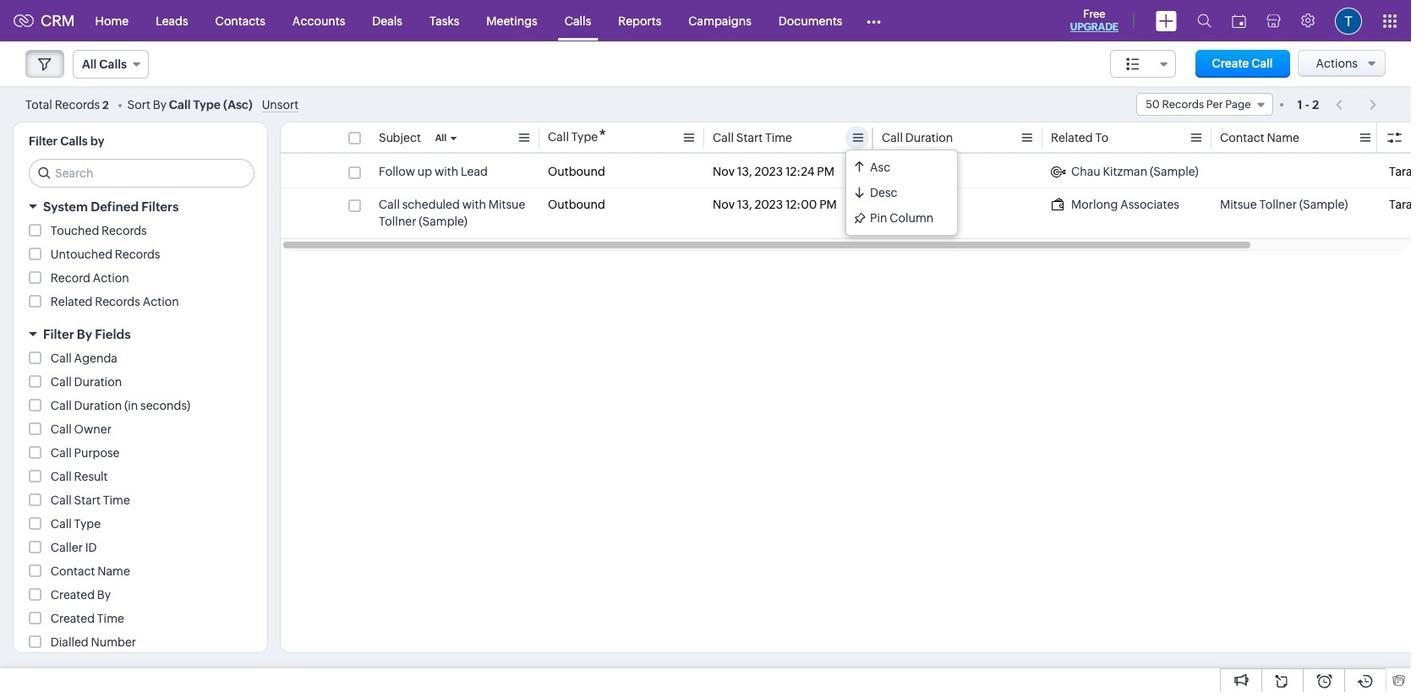Task type: vqa. For each thing, say whether or not it's contained in the screenshot.
"SYSTEM DEFINED FILTERS" at left top
yes



Task type: locate. For each thing, give the bounding box(es) containing it.
0 vertical spatial (sample)
[[1150, 165, 1199, 178]]

0 vertical spatial contact
[[1220, 131, 1265, 145]]

1 vertical spatial (sample)
[[1299, 198, 1348, 211]]

time
[[765, 131, 792, 145], [103, 494, 130, 507], [97, 612, 124, 626]]

12:00
[[786, 198, 817, 211]]

2 right the '-' at the right top of the page
[[1312, 98, 1319, 111]]

create call
[[1212, 57, 1273, 70]]

related down the record
[[51, 295, 93, 309]]

1 horizontal spatial mitsue
[[1220, 198, 1257, 211]]

records down 'touched records'
[[115, 248, 160, 261]]

1 horizontal spatial call start time
[[713, 131, 792, 145]]

filter for filter calls by
[[29, 134, 58, 148]]

0 vertical spatial related
[[1051, 131, 1093, 145]]

1 2023 from the top
[[755, 165, 783, 178]]

pm right 12:24
[[817, 165, 835, 178]]

1 horizontal spatial action
[[143, 295, 179, 309]]

all up follow up with lead link
[[435, 133, 447, 143]]

filter up call agenda
[[43, 327, 74, 342]]

desc
[[870, 186, 898, 200]]

tara
[[1389, 165, 1411, 178], [1389, 198, 1411, 211]]

2 2023 from the top
[[755, 198, 783, 211]]

-
[[1305, 98, 1310, 111]]

2 13, from the top
[[737, 198, 752, 211]]

13, for nov 13, 2023 12:00 pm
[[737, 198, 752, 211]]

by
[[153, 98, 167, 111], [77, 327, 92, 342], [97, 589, 111, 602]]

dialled
[[51, 636, 89, 649]]

related for related records action
[[51, 295, 93, 309]]

0 horizontal spatial 2
[[102, 99, 109, 111]]

column
[[890, 211, 934, 225]]

call
[[1252, 57, 1273, 70], [169, 98, 191, 111], [548, 130, 569, 144], [713, 131, 734, 145], [882, 131, 903, 145], [1389, 131, 1410, 145], [379, 198, 400, 211], [51, 352, 72, 365], [51, 375, 72, 389], [51, 399, 72, 413], [51, 423, 72, 436], [51, 446, 72, 460], [51, 470, 72, 484], [51, 494, 72, 507], [51, 518, 72, 531]]

1 horizontal spatial 2
[[1312, 98, 1319, 111]]

all inside field
[[82, 58, 97, 71]]

2 outbound from the top
[[548, 198, 605, 211]]

0 vertical spatial outbound
[[548, 165, 605, 178]]

2 nov from the top
[[713, 198, 735, 211]]

contact name down page
[[1220, 131, 1300, 145]]

contact down caller id
[[51, 565, 95, 578]]

0 horizontal spatial contact name
[[51, 565, 130, 578]]

2 horizontal spatial (sample)
[[1299, 198, 1348, 211]]

nov down the "nov 13, 2023 12:24 pm"
[[713, 198, 735, 211]]

calls
[[565, 14, 591, 27], [99, 58, 127, 71], [60, 134, 88, 148]]

call duration down call agenda
[[51, 375, 122, 389]]

0 horizontal spatial calls
[[60, 134, 88, 148]]

0 vertical spatial name
[[1267, 131, 1300, 145]]

0 vertical spatial type
[[193, 98, 221, 111]]

2 created from the top
[[51, 612, 95, 626]]

1 vertical spatial with
[[462, 198, 486, 211]]

nov
[[713, 165, 735, 178], [713, 198, 735, 211]]

leads
[[156, 14, 188, 27]]

1 vertical spatial pm
[[820, 198, 837, 211]]

call duration
[[882, 131, 953, 145], [51, 375, 122, 389]]

1 vertical spatial by
[[77, 327, 92, 342]]

touched
[[51, 224, 99, 238]]

records for total
[[55, 98, 100, 111]]

1 horizontal spatial by
[[97, 589, 111, 602]]

record action
[[51, 271, 129, 285]]

calls left by
[[60, 134, 88, 148]]

call start time
[[713, 131, 792, 145], [51, 494, 130, 507]]

tollner
[[1259, 198, 1297, 211], [379, 215, 416, 228]]

1 horizontal spatial all
[[435, 133, 447, 143]]

records down defined
[[102, 224, 147, 238]]

calls for all calls
[[99, 58, 127, 71]]

calls left 'reports'
[[565, 14, 591, 27]]

outbound
[[548, 165, 605, 178], [548, 198, 605, 211]]

1 vertical spatial 13,
[[737, 198, 752, 211]]

records
[[55, 98, 100, 111], [1162, 98, 1204, 111], [102, 224, 147, 238], [115, 248, 160, 261], [95, 295, 140, 309]]

1 nov from the top
[[713, 165, 735, 178]]

related left to
[[1051, 131, 1093, 145]]

type
[[193, 98, 221, 111], [571, 130, 598, 144], [74, 518, 101, 531]]

call duration up "asc"
[[882, 131, 953, 145]]

1 vertical spatial tara
[[1389, 198, 1411, 211]]

1 vertical spatial tollner
[[379, 215, 416, 228]]

2 tara from the top
[[1389, 198, 1411, 211]]

by up call agenda
[[77, 327, 92, 342]]

create call button
[[1195, 50, 1290, 78]]

1 vertical spatial name
[[97, 565, 130, 578]]

0 vertical spatial all
[[82, 58, 97, 71]]

filter inside dropdown button
[[43, 327, 74, 342]]

tasks link
[[416, 0, 473, 41]]

0 horizontal spatial contact
[[51, 565, 95, 578]]

(sample) inside "link"
[[1150, 165, 1199, 178]]

0 vertical spatial with
[[435, 165, 459, 178]]

time up the "nov 13, 2023 12:24 pm"
[[765, 131, 792, 145]]

0 vertical spatial start
[[736, 131, 763, 145]]

0 horizontal spatial with
[[435, 165, 459, 178]]

1 vertical spatial call start time
[[51, 494, 130, 507]]

1 horizontal spatial contact
[[1220, 131, 1265, 145]]

documents link
[[765, 0, 856, 41]]

0 horizontal spatial action
[[93, 271, 129, 285]]

1 tara from the top
[[1389, 165, 1411, 178]]

call owner
[[51, 423, 112, 436]]

0 vertical spatial contact name
[[1220, 131, 1300, 145]]

call type *
[[548, 126, 607, 145]]

(sample)
[[1150, 165, 1199, 178], [1299, 198, 1348, 211], [419, 215, 468, 228]]

deals
[[372, 14, 402, 27]]

0 horizontal spatial related
[[51, 295, 93, 309]]

1 horizontal spatial tollner
[[1259, 198, 1297, 211]]

1 horizontal spatial related
[[1051, 131, 1093, 145]]

13, up nov 13, 2023 12:00 pm
[[737, 165, 752, 178]]

row group
[[281, 156, 1411, 238]]

0 horizontal spatial tollner
[[379, 215, 416, 228]]

created
[[51, 589, 95, 602], [51, 612, 95, 626]]

profile image
[[1335, 7, 1362, 34]]

contact name down "id"
[[51, 565, 130, 578]]

contact
[[1220, 131, 1265, 145], [51, 565, 95, 578]]

outbound for call scheduled with mitsue tollner (sample)
[[548, 198, 605, 211]]

up
[[418, 165, 432, 178]]

0 vertical spatial time
[[765, 131, 792, 145]]

with down the lead on the top left
[[462, 198, 486, 211]]

filter by fields
[[43, 327, 131, 342]]

related
[[1051, 131, 1093, 145], [51, 295, 93, 309]]

13, down the "nov 13, 2023 12:24 pm"
[[737, 198, 752, 211]]

create
[[1212, 57, 1249, 70]]

2 for 1 - 2
[[1312, 98, 1319, 111]]

filter
[[29, 134, 58, 148], [43, 327, 74, 342]]

1 created from the top
[[51, 589, 95, 602]]

records for untouched
[[115, 248, 160, 261]]

records up 'fields'
[[95, 295, 140, 309]]

contact name
[[1220, 131, 1300, 145], [51, 565, 130, 578]]

per
[[1206, 98, 1223, 111]]

1 mitsue from the left
[[489, 198, 525, 211]]

tara for chau kitzman (sample)
[[1389, 165, 1411, 178]]

filter down total
[[29, 134, 58, 148]]

1 vertical spatial action
[[143, 295, 179, 309]]

chau
[[1071, 165, 1101, 178]]

1 vertical spatial outbound
[[548, 198, 605, 211]]

navigation
[[1328, 92, 1386, 117]]

call type
[[51, 518, 101, 531]]

by inside dropdown button
[[77, 327, 92, 342]]

0 vertical spatial filter
[[29, 134, 58, 148]]

size image
[[1126, 57, 1140, 72]]

0 vertical spatial call start time
[[713, 131, 792, 145]]

records right 50
[[1162, 98, 1204, 111]]

1 horizontal spatial (sample)
[[1150, 165, 1199, 178]]

by up created time
[[97, 589, 111, 602]]

calls inside field
[[99, 58, 127, 71]]

50 Records Per Page field
[[1137, 93, 1273, 116]]

1 outbound from the top
[[548, 165, 605, 178]]

0 horizontal spatial mitsue
[[489, 198, 525, 211]]

1 horizontal spatial call duration
[[882, 131, 953, 145]]

1 vertical spatial calls
[[99, 58, 127, 71]]

2 vertical spatial calls
[[60, 134, 88, 148]]

created time
[[51, 612, 124, 626]]

meetings link
[[473, 0, 551, 41]]

1 horizontal spatial calls
[[99, 58, 127, 71]]

2 vertical spatial (sample)
[[419, 215, 468, 228]]

duration down agenda at left bottom
[[74, 375, 122, 389]]

calendar image
[[1232, 14, 1246, 27]]

0 vertical spatial 2023
[[755, 165, 783, 178]]

home
[[95, 14, 129, 27]]

type left the (asc)
[[193, 98, 221, 111]]

crm
[[41, 12, 75, 30]]

0 vertical spatial pm
[[817, 165, 835, 178]]

created up dialled
[[51, 612, 95, 626]]

1 vertical spatial type
[[571, 130, 598, 144]]

kitzman
[[1103, 165, 1148, 178]]

0 horizontal spatial name
[[97, 565, 130, 578]]

2 vertical spatial time
[[97, 612, 124, 626]]

13,
[[737, 165, 752, 178], [737, 198, 752, 211]]

with
[[435, 165, 459, 178], [462, 198, 486, 211]]

2 horizontal spatial type
[[571, 130, 598, 144]]

0 vertical spatial by
[[153, 98, 167, 111]]

0 vertical spatial tollner
[[1259, 198, 1297, 211]]

morlong associates
[[1071, 198, 1180, 211]]

0 horizontal spatial by
[[77, 327, 92, 342]]

12:24
[[786, 165, 815, 178]]

0 vertical spatial call duration
[[882, 131, 953, 145]]

time down 'result'
[[103, 494, 130, 507]]

2023 left 12:00
[[755, 198, 783, 211]]

0 horizontal spatial type
[[74, 518, 101, 531]]

type inside call type *
[[571, 130, 598, 144]]

pm right 12:00
[[820, 198, 837, 211]]

contacts link
[[202, 0, 279, 41]]

0 horizontal spatial start
[[74, 494, 101, 507]]

records inside field
[[1162, 98, 1204, 111]]

accounts
[[292, 14, 345, 27]]

1 vertical spatial all
[[435, 133, 447, 143]]

0 horizontal spatial all
[[82, 58, 97, 71]]

0 vertical spatial 13,
[[737, 165, 752, 178]]

type up "id"
[[74, 518, 101, 531]]

with right up
[[435, 165, 459, 178]]

created up created time
[[51, 589, 95, 602]]

call inside create call button
[[1252, 57, 1273, 70]]

call scheduled with mitsue tollner (sample) link
[[379, 196, 531, 230]]

sort by call type (asc)
[[127, 98, 253, 111]]

duration up owner on the bottom left of page
[[74, 399, 122, 413]]

name up the created by
[[97, 565, 130, 578]]

1 vertical spatial contact name
[[51, 565, 130, 578]]

1 vertical spatial 2023
[[755, 198, 783, 211]]

with for up
[[435, 165, 459, 178]]

with inside call scheduled with mitsue tollner (sample)
[[462, 198, 486, 211]]

nov up nov 13, 2023 12:00 pm
[[713, 165, 735, 178]]

action
[[93, 271, 129, 285], [143, 295, 179, 309]]

1 horizontal spatial with
[[462, 198, 486, 211]]

total records 2
[[25, 98, 109, 111]]

1 vertical spatial filter
[[43, 327, 74, 342]]

2023
[[755, 165, 783, 178], [755, 198, 783, 211]]

0 vertical spatial tara
[[1389, 165, 1411, 178]]

start
[[736, 131, 763, 145], [74, 494, 101, 507]]

1
[[1298, 98, 1303, 111]]

call agenda
[[51, 352, 117, 365]]

morlong associates link
[[1051, 196, 1180, 213]]

1 13, from the top
[[737, 165, 752, 178]]

search image
[[1197, 14, 1212, 28]]

calls link
[[551, 0, 605, 41]]

0 vertical spatial calls
[[565, 14, 591, 27]]

0 horizontal spatial (sample)
[[419, 215, 468, 228]]

duration up column on the right
[[905, 131, 953, 145]]

call start time down 'result'
[[51, 494, 130, 507]]

2 left sort
[[102, 99, 109, 111]]

1 vertical spatial created
[[51, 612, 95, 626]]

nov for nov 13, 2023 12:24 pm
[[713, 165, 735, 178]]

1 vertical spatial call duration
[[51, 375, 122, 389]]

action up related records action
[[93, 271, 129, 285]]

created for created time
[[51, 612, 95, 626]]

2023 left 12:24
[[755, 165, 783, 178]]

all for all calls
[[82, 58, 97, 71]]

(in
[[124, 399, 138, 413]]

action up filter by fields dropdown button
[[143, 295, 179, 309]]

name
[[1267, 131, 1300, 145], [97, 565, 130, 578]]

name down 1 on the top of the page
[[1267, 131, 1300, 145]]

by right sort
[[153, 98, 167, 111]]

2 vertical spatial by
[[97, 589, 111, 602]]

caller id
[[51, 541, 97, 555]]

0 vertical spatial nov
[[713, 165, 735, 178]]

purpose
[[74, 446, 120, 460]]

records up filter calls by
[[55, 98, 100, 111]]

tara for morlong associates
[[1389, 198, 1411, 211]]

with inside follow up with lead link
[[435, 165, 459, 178]]

0 horizontal spatial call start time
[[51, 494, 130, 507]]

start up the "nov 13, 2023 12:24 pm"
[[736, 131, 763, 145]]

start down 'result'
[[74, 494, 101, 507]]

created by
[[51, 589, 111, 602]]

0 vertical spatial created
[[51, 589, 95, 602]]

1 vertical spatial related
[[51, 295, 93, 309]]

2 inside total records 2
[[102, 99, 109, 111]]

untouched
[[51, 248, 112, 261]]

by for call
[[153, 98, 167, 111]]

call start time up the "nov 13, 2023 12:24 pm"
[[713, 131, 792, 145]]

scheduled
[[402, 198, 460, 211]]

seconds)
[[140, 399, 190, 413]]

asc
[[870, 161, 891, 174]]

call inside call type *
[[548, 130, 569, 144]]

touched records
[[51, 224, 147, 238]]

2 vertical spatial type
[[74, 518, 101, 531]]

1 horizontal spatial type
[[193, 98, 221, 111]]

system defined filters button
[[14, 192, 267, 222]]

time up "number"
[[97, 612, 124, 626]]

follow
[[379, 165, 415, 178]]

calls down "home"
[[99, 58, 127, 71]]

calls for filter calls by
[[60, 134, 88, 148]]

All Calls field
[[73, 50, 149, 79]]

records for related
[[95, 295, 140, 309]]

1 vertical spatial nov
[[713, 198, 735, 211]]

free upgrade
[[1070, 8, 1119, 33]]

None field
[[1110, 50, 1176, 78]]

contact down page
[[1220, 131, 1265, 145]]

2 horizontal spatial by
[[153, 98, 167, 111]]

type left *
[[571, 130, 598, 144]]

all up total records 2
[[82, 58, 97, 71]]



Task type: describe. For each thing, give the bounding box(es) containing it.
mitsue inside call scheduled with mitsue tollner (sample)
[[489, 198, 525, 211]]

home link
[[82, 0, 142, 41]]

all calls
[[82, 58, 127, 71]]

Other Modules field
[[856, 7, 893, 34]]

filters
[[141, 200, 179, 214]]

call inside call scheduled with mitsue tollner (sample)
[[379, 198, 400, 211]]

call scheduled with mitsue tollner (sample)
[[379, 198, 525, 228]]

2023 for 12:00
[[755, 198, 783, 211]]

Search text field
[[30, 160, 254, 187]]

record
[[51, 271, 90, 285]]

2023 for 12:24
[[755, 165, 783, 178]]

1 vertical spatial duration
[[74, 375, 122, 389]]

agenda
[[74, 352, 117, 365]]

campaigns
[[689, 14, 752, 27]]

reports link
[[605, 0, 675, 41]]

0 vertical spatial duration
[[905, 131, 953, 145]]

all for all
[[435, 133, 447, 143]]

2 vertical spatial duration
[[74, 399, 122, 413]]

defined
[[91, 200, 139, 214]]

page
[[1226, 98, 1251, 111]]

pin
[[870, 211, 887, 225]]

follow up with lead link
[[379, 163, 488, 180]]

unsort
[[262, 98, 299, 111]]

records for touched
[[102, 224, 147, 238]]

by for fields
[[77, 327, 92, 342]]

follow up with lead
[[379, 165, 488, 178]]

0 vertical spatial action
[[93, 271, 129, 285]]

create menu element
[[1146, 0, 1187, 41]]

row group containing follow up with lead
[[281, 156, 1411, 238]]

1 horizontal spatial name
[[1267, 131, 1300, 145]]

2 for total records 2
[[102, 99, 109, 111]]

tollner inside call scheduled with mitsue tollner (sample)
[[379, 215, 416, 228]]

upgrade
[[1070, 21, 1119, 33]]

related records action
[[51, 295, 179, 309]]

50
[[1146, 98, 1160, 111]]

1 vertical spatial contact
[[51, 565, 95, 578]]

created for created by
[[51, 589, 95, 602]]

1 - 2
[[1298, 98, 1319, 111]]

number
[[91, 636, 136, 649]]

associates
[[1121, 198, 1180, 211]]

actions
[[1316, 57, 1358, 70]]

caller
[[51, 541, 83, 555]]

(sample) inside call scheduled with mitsue tollner (sample)
[[419, 215, 468, 228]]

owner
[[74, 423, 112, 436]]

meetings
[[486, 14, 538, 27]]

type for call type
[[74, 518, 101, 531]]

documents
[[779, 14, 843, 27]]

1 horizontal spatial contact name
[[1220, 131, 1300, 145]]

0 horizontal spatial call duration
[[51, 375, 122, 389]]

1 vertical spatial start
[[74, 494, 101, 507]]

create menu image
[[1156, 11, 1177, 31]]

id
[[85, 541, 97, 555]]

chau kitzman (sample) link
[[1051, 163, 1199, 180]]

pm for nov 13, 2023 12:24 pm
[[817, 165, 835, 178]]

mitsue tollner (sample)
[[1220, 198, 1348, 211]]

(asc)
[[223, 98, 253, 111]]

leads link
[[142, 0, 202, 41]]

sort
[[127, 98, 150, 111]]

total
[[25, 98, 52, 111]]

*
[[599, 126, 607, 145]]

lead
[[461, 165, 488, 178]]

call duration (in seconds)
[[51, 399, 190, 413]]

nov 13, 2023 12:00 pm
[[713, 198, 837, 211]]

pin column
[[870, 211, 934, 225]]

crm link
[[14, 12, 75, 30]]

result
[[74, 470, 108, 484]]

contacts
[[215, 14, 265, 27]]

campaigns link
[[675, 0, 765, 41]]

nov 13, 2023 12:24 pm
[[713, 165, 835, 178]]

profile element
[[1325, 0, 1372, 41]]

type for call type *
[[571, 130, 598, 144]]

(sample) for mitsue tollner (sample)
[[1299, 198, 1348, 211]]

2 horizontal spatial calls
[[565, 14, 591, 27]]

pm for nov 13, 2023 12:00 pm
[[820, 198, 837, 211]]

tasks
[[430, 14, 459, 27]]

filter for filter by fields
[[43, 327, 74, 342]]

to
[[1095, 131, 1109, 145]]

call purpose
[[51, 446, 120, 460]]

13, for nov 13, 2023 12:24 pm
[[737, 165, 752, 178]]

records for 50
[[1162, 98, 1204, 111]]

related to
[[1051, 131, 1109, 145]]

search element
[[1187, 0, 1222, 41]]

chau kitzman (sample)
[[1071, 165, 1199, 178]]

reports
[[618, 14, 662, 27]]

system
[[43, 200, 88, 214]]

free
[[1083, 8, 1106, 20]]

subject
[[379, 131, 421, 145]]

with for scheduled
[[462, 198, 486, 211]]

related for related to
[[1051, 131, 1093, 145]]

(sample) for chau kitzman (sample)
[[1150, 165, 1199, 178]]

50 records per page
[[1146, 98, 1251, 111]]

1 horizontal spatial start
[[736, 131, 763, 145]]

filter by fields button
[[14, 320, 267, 349]]

untouched records
[[51, 248, 160, 261]]

call 
[[1389, 131, 1411, 145]]

tollner inside mitsue tollner (sample) link
[[1259, 198, 1297, 211]]

deals link
[[359, 0, 416, 41]]

mitsue tollner (sample) link
[[1220, 196, 1348, 213]]

filter calls by
[[29, 134, 104, 148]]

accounts link
[[279, 0, 359, 41]]

morlong
[[1071, 198, 1118, 211]]

by
[[90, 134, 104, 148]]

nov for nov 13, 2023 12:00 pm
[[713, 198, 735, 211]]

1 vertical spatial time
[[103, 494, 130, 507]]

fields
[[95, 327, 131, 342]]

outbound for follow up with lead
[[548, 165, 605, 178]]

2 mitsue from the left
[[1220, 198, 1257, 211]]



